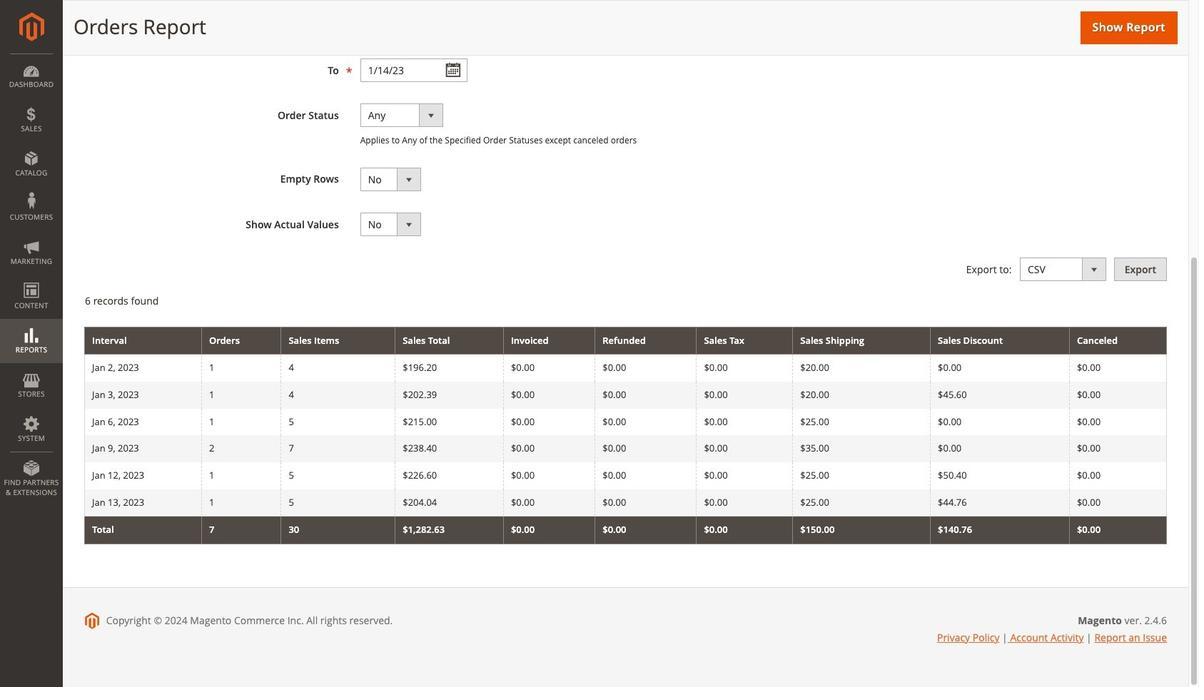 Task type: vqa. For each thing, say whether or not it's contained in the screenshot.
menu
no



Task type: locate. For each thing, give the bounding box(es) containing it.
None text field
[[360, 14, 467, 37], [360, 59, 467, 82], [360, 14, 467, 37], [360, 59, 467, 82]]

menu bar
[[0, 54, 63, 505]]

magento admin panel image
[[19, 12, 44, 41]]



